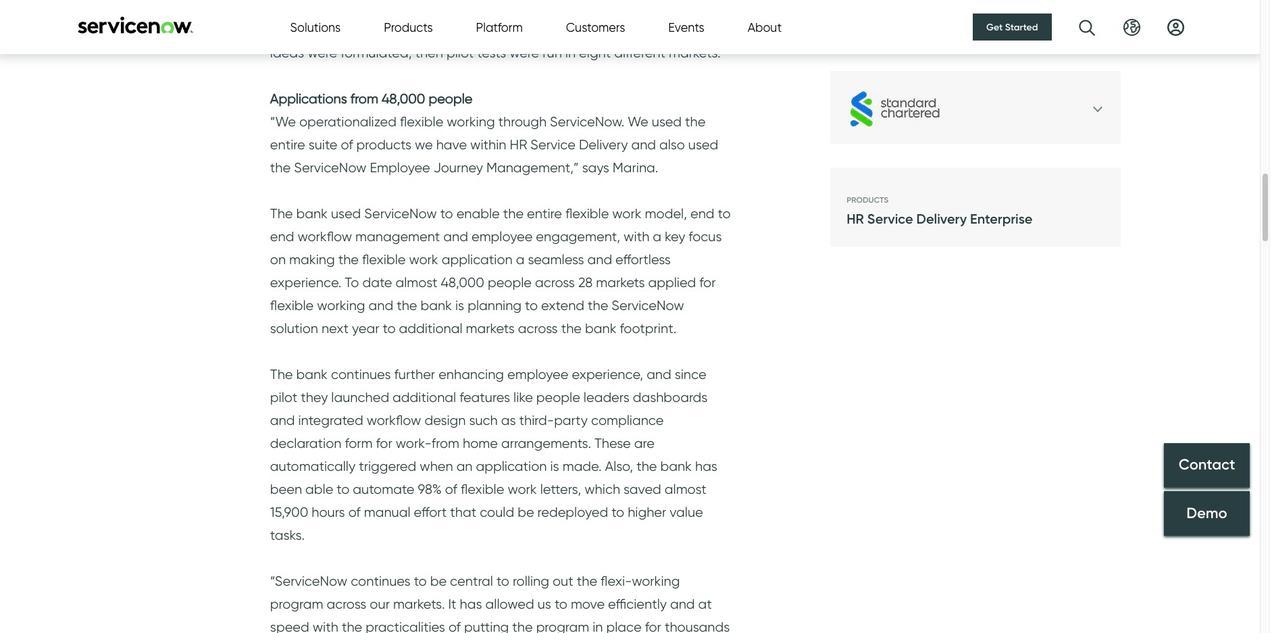 Task type: locate. For each thing, give the bounding box(es) containing it.
enterprise
[[971, 211, 1033, 227]]

has
[[696, 459, 718, 475], [460, 596, 482, 613]]

servicenow inside applications from 48,000 people "we operationalized flexible working through servicenow. we used the entire suite of products we have within hr service delivery and also used the servicenow employee journey management," says marina.
[[294, 160, 367, 176]]

flexible up could
[[461, 482, 505, 498]]

applications from 48,000 people "we operationalized flexible working through servicenow. we used the entire suite of products we have within hr service delivery and also used the servicenow employee journey management," says marina.
[[270, 91, 719, 176]]

then up products dropdown button
[[404, 0, 432, 15]]

we
[[628, 114, 649, 130]]

to right able
[[337, 482, 350, 498]]

1 vertical spatial from
[[432, 436, 460, 452]]

has inside "servicenow continues to be central to rolling out the flexi-working program across our markets. it has allowed us to move efficiently and at speed with the practicalities of putting the program in place for thousan
[[460, 596, 482, 613]]

1 vertical spatial additional
[[393, 390, 456, 406]]

1 vertical spatial has
[[460, 596, 482, 613]]

2 vertical spatial with
[[313, 619, 339, 633]]

"servicenow continues to be central to rolling out the flexi-working program across our markets. it has allowed us to move efficiently and at speed with the practicalities of putting the program in place for thousan
[[270, 574, 730, 633]]

across inside "servicenow continues to be central to rolling out the flexi-working program across our markets. it has allowed us to move efficiently and at speed with the practicalities of putting the program in place for thousan
[[327, 596, 367, 613]]

2 vertical spatial used
[[331, 206, 361, 222]]

on
[[270, 252, 286, 268]]

0 vertical spatial additional
[[399, 321, 463, 337]]

be left central
[[430, 574, 447, 590]]

management,"
[[487, 160, 579, 176]]

people inside the bank used servicenow to enable the entire flexible work model, end to end workflow management and employee engagement, with a key focus on making the flexible work application a seamless and effortless experience. to date almost 48,000 people across 28 markets applied for flexible working and the bank is planning to extend the servicenow solution next year to additional markets across the bank footprint.
[[488, 275, 532, 291]]

the for the bank continues further enhancing employee experience, and since pilot they launched additional features like people leaders dashboards and integrated workflow design such as third-party compliance declaration form for work-from home arrangements. these are automatically triggered when an application is made. also, the bank has been able to automate 98% of flexible work letters, which saved almost 15,900 hours of manual effort that could be redeployed to higher value tasks.
[[270, 367, 293, 383]]

used up also
[[652, 114, 682, 130]]

0 horizontal spatial markets.
[[393, 596, 445, 613]]

0 vertical spatial almost
[[396, 275, 438, 291]]

entire inside the bank used servicenow to enable the entire flexible work model, end to end workflow management and employee engagement, with a key focus on making the flexible work application a seamless and effortless experience. to date almost 48,000 people across 28 markets applied for flexible working and the bank is planning to extend the servicenow solution next year to additional markets across the bank footprint.
[[527, 206, 562, 222]]

able
[[306, 482, 333, 498]]

1 vertical spatial markets.
[[393, 596, 445, 613]]

additional up further
[[399, 321, 463, 337]]

for inside "the bank continues further enhancing employee experience, and since pilot they launched additional features like people leaders dashboards and integrated workflow design such as third-party compliance declaration form for work-from home arrangements. these are automatically triggered when an application is made. also, the bank has been able to automate 98% of flexible work letters, which saved almost 15,900 hours of manual effort that could be redeployed to higher value tasks."
[[376, 436, 393, 452]]

pilot inside employee views were then compared with those of business leaders managing what would be a workable solution for the future of work. initial ideas were formulated, then pilot tests were run in eight different markets.
[[447, 45, 474, 61]]

0 vertical spatial is
[[456, 298, 465, 314]]

leaders up 'work.'
[[642, 0, 687, 15]]

1 horizontal spatial is
[[551, 459, 559, 475]]

to up allowed
[[497, 574, 510, 590]]

pilot
[[447, 45, 474, 61], [270, 390, 298, 406]]

0 horizontal spatial has
[[460, 596, 482, 613]]

of inside "servicenow continues to be central to rolling out the flexi-working program across our markets. it has allowed us to move efficiently and at speed with the practicalities of putting the program in place for thousan
[[449, 619, 461, 633]]

additional down further
[[393, 390, 456, 406]]

people up have
[[429, 91, 473, 107]]

focus
[[689, 229, 722, 245]]

with up effortless
[[624, 229, 650, 245]]

manual
[[364, 505, 411, 521]]

used right also
[[689, 137, 719, 153]]

application inside "the bank continues further enhancing employee experience, and since pilot they launched additional features like people leaders dashboards and integrated workflow design such as third-party compliance declaration form for work-from home arrangements. these are automatically triggered when an application is made. also, the bank has been able to automate 98% of flexible work letters, which saved almost 15,900 hours of manual effort that could be redeployed to higher value tasks."
[[476, 459, 547, 475]]

2 horizontal spatial with
[[624, 229, 650, 245]]

the inside the bank used servicenow to enable the entire flexible work model, end to end workflow management and employee engagement, with a key focus on making the flexible work application a seamless and effortless experience. to date almost 48,000 people across 28 markets applied for flexible working and the bank is planning to extend the servicenow solution next year to additional markets across the bank footprint.
[[270, 206, 293, 222]]

1 horizontal spatial with
[[503, 0, 529, 15]]

triggered
[[359, 459, 417, 475]]

1 horizontal spatial working
[[447, 114, 495, 130]]

1 vertical spatial delivery
[[917, 211, 967, 227]]

1 vertical spatial employee
[[508, 367, 569, 383]]

2 vertical spatial be
[[430, 574, 447, 590]]

1 horizontal spatial from
[[432, 436, 460, 452]]

the inside "the bank continues further enhancing employee experience, and since pilot they launched additional features like people leaders dashboards and integrated workflow design such as third-party compliance declaration form for work-from home arrangements. these are automatically triggered when an application is made. also, the bank has been able to automate 98% of flexible work letters, which saved almost 15,900 hours of manual effort that could be redeployed to higher value tasks."
[[270, 367, 293, 383]]

leaders down experience,
[[584, 390, 630, 406]]

1 horizontal spatial markets.
[[669, 45, 721, 61]]

about
[[748, 20, 782, 34]]

0 horizontal spatial working
[[317, 298, 365, 314]]

with
[[503, 0, 529, 15], [624, 229, 650, 245], [313, 619, 339, 633]]

1 horizontal spatial in
[[593, 619, 603, 633]]

1 vertical spatial with
[[624, 229, 650, 245]]

across down seamless
[[535, 275, 575, 291]]

1 horizontal spatial has
[[696, 459, 718, 475]]

solution inside employee views were then compared with those of business leaders managing what would be a workable solution for the future of work. initial ideas were formulated, then pilot tests were run in eight different markets.
[[505, 22, 553, 38]]

next
[[322, 321, 349, 337]]

the inside "the bank continues further enhancing employee experience, and since pilot they launched additional features like people leaders dashboards and integrated workflow design such as third-party compliance declaration form for work-from home arrangements. these are automatically triggered when an application is made. also, the bank has been able to automate 98% of flexible work letters, which saved almost 15,900 hours of manual effort that could be redeployed to higher value tasks."
[[637, 459, 657, 475]]

be right would
[[413, 22, 430, 38]]

of
[[570, 0, 583, 15], [639, 22, 652, 38], [341, 137, 353, 153], [445, 482, 458, 498], [349, 505, 361, 521], [449, 619, 461, 633]]

applications
[[270, 91, 347, 107]]

effortless
[[616, 252, 671, 268]]

0 vertical spatial working
[[447, 114, 495, 130]]

from up operationalized
[[351, 91, 379, 107]]

get
[[987, 21, 1003, 33]]

experience.
[[270, 275, 342, 291]]

employee up managing
[[270, 0, 331, 15]]

solution left "next"
[[270, 321, 318, 337]]

1 vertical spatial pilot
[[270, 390, 298, 406]]

48,000 up products at the left top
[[382, 91, 426, 107]]

marina.
[[613, 160, 659, 176]]

is left the planning
[[456, 298, 465, 314]]

0 vertical spatial from
[[351, 91, 379, 107]]

within
[[471, 137, 507, 153]]

higher
[[628, 505, 667, 521]]

working up within
[[447, 114, 495, 130]]

0 vertical spatial end
[[691, 206, 715, 222]]

workflow inside the bank used servicenow to enable the entire flexible work model, end to end workflow management and employee engagement, with a key focus on making the flexible work application a seamless and effortless experience. to date almost 48,000 people across 28 markets applied for flexible working and the bank is planning to extend the servicenow solution next year to additional markets across the bank footprint.
[[298, 229, 352, 245]]

then down products dropdown button
[[415, 45, 443, 61]]

hr down the through
[[510, 137, 527, 153]]

markets. down the initial
[[669, 45, 721, 61]]

servicenow down suite
[[294, 160, 367, 176]]

is
[[456, 298, 465, 314], [551, 459, 559, 475]]

1 horizontal spatial workflow
[[367, 413, 421, 429]]

0 horizontal spatial almost
[[396, 275, 438, 291]]

for inside "servicenow continues to be central to rolling out the flexi-working program across our markets. it has allowed us to move efficiently and at speed with the practicalities of putting the program in place for thousan
[[645, 619, 662, 633]]

0 vertical spatial markets.
[[669, 45, 721, 61]]

0 horizontal spatial markets
[[466, 321, 515, 337]]

working up "next"
[[317, 298, 365, 314]]

0 vertical spatial employee
[[270, 0, 331, 15]]

0 horizontal spatial a
[[433, 22, 442, 38]]

delivery inside applications from 48,000 people "we operationalized flexible working through servicenow. we used the entire suite of products we have within hr service delivery and also used the servicenow employee journey management," says marina.
[[579, 137, 628, 153]]

additional inside "the bank continues further enhancing employee experience, and since pilot they launched additional features like people leaders dashboards and integrated workflow design such as third-party compliance declaration form for work-from home arrangements. these are automatically triggered when an application is made. also, the bank has been able to automate 98% of flexible work letters, which saved almost 15,900 hours of manual effort that could be redeployed to higher value tasks."
[[393, 390, 456, 406]]

were down solutions popup button
[[308, 45, 337, 61]]

1 vertical spatial hr
[[847, 211, 864, 227]]

with inside the bank used servicenow to enable the entire flexible work model, end to end workflow management and employee engagement, with a key focus on making the flexible work application a seamless and effortless experience. to date almost 48,000 people across 28 markets applied for flexible working and the bank is planning to extend the servicenow solution next year to additional markets across the bank footprint.
[[624, 229, 650, 245]]

home
[[463, 436, 498, 452]]

to left extend
[[525, 298, 538, 314]]

bank up saved at the bottom
[[661, 459, 692, 475]]

be inside "the bank continues further enhancing employee experience, and since pilot they launched additional features like people leaders dashboards and integrated workflow design such as third-party compliance declaration form for work-from home arrangements. these are automatically triggered when an application is made. also, the bank has been able to automate 98% of flexible work letters, which saved almost 15,900 hours of manual effort that could be redeployed to higher value tasks."
[[518, 505, 534, 521]]

products
[[357, 137, 412, 153]]

experience,
[[572, 367, 644, 383]]

0 horizontal spatial 48,000
[[382, 91, 426, 107]]

0 horizontal spatial pilot
[[270, 390, 298, 406]]

putting
[[464, 619, 509, 633]]

work left model,
[[613, 206, 642, 222]]

which
[[585, 482, 621, 498]]

0 vertical spatial application
[[442, 252, 513, 268]]

people inside applications from 48,000 people "we operationalized flexible working through servicenow. we used the entire suite of products we have within hr service delivery and also used the servicenow employee journey management," says marina.
[[429, 91, 473, 107]]

1 vertical spatial work
[[409, 252, 439, 268]]

servicenow up management
[[365, 206, 437, 222]]

extend
[[542, 298, 585, 314]]

and inside "servicenow continues to be central to rolling out the flexi-working program across our markets. it has allowed us to move efficiently and at speed with the practicalities of putting the program in place for thousan
[[671, 596, 695, 613]]

1 vertical spatial service
[[868, 211, 914, 227]]

tests
[[477, 45, 506, 61]]

for
[[556, 22, 573, 38], [700, 275, 716, 291], [376, 436, 393, 452], [645, 619, 662, 633]]

dashboards
[[633, 390, 708, 406]]

1 horizontal spatial people
[[488, 275, 532, 291]]

0 vertical spatial employee
[[472, 229, 533, 245]]

1 horizontal spatial pilot
[[447, 45, 474, 61]]

0 horizontal spatial service
[[531, 137, 576, 153]]

delivery inside products hr service delivery enterprise
[[917, 211, 967, 227]]

used
[[652, 114, 682, 130], [689, 137, 719, 153], [331, 206, 361, 222]]

party
[[554, 413, 588, 429]]

1 vertical spatial solution
[[270, 321, 318, 337]]

1 horizontal spatial used
[[652, 114, 682, 130]]

leaders
[[642, 0, 687, 15], [584, 390, 630, 406]]

and down we
[[632, 137, 656, 153]]

program up speed
[[270, 596, 323, 613]]

the
[[270, 206, 293, 222], [270, 367, 293, 383]]

1 horizontal spatial solution
[[505, 22, 553, 38]]

2 horizontal spatial be
[[518, 505, 534, 521]]

1 horizontal spatial entire
[[527, 206, 562, 222]]

workflow up making
[[298, 229, 352, 245]]

customers
[[566, 20, 626, 34]]

working
[[447, 114, 495, 130], [317, 298, 365, 314], [632, 574, 680, 590]]

workflow inside "the bank continues further enhancing employee experience, and since pilot they launched additional features like people leaders dashboards and integrated workflow design such as third-party compliance declaration form for work-from home arrangements. these are automatically triggered when an application is made. also, the bank has been able to automate 98% of flexible work letters, which saved almost 15,900 hours of manual effort that could be redeployed to higher value tasks."
[[367, 413, 421, 429]]

people up party
[[537, 390, 581, 406]]

working up efficiently
[[632, 574, 680, 590]]

program down us
[[536, 619, 590, 633]]

continues up our
[[351, 574, 411, 590]]

additional
[[399, 321, 463, 337], [393, 390, 456, 406]]

contact
[[1179, 456, 1236, 474]]

1 horizontal spatial program
[[536, 619, 590, 633]]

a left workable
[[433, 22, 442, 38]]

employee inside employee views were then compared with those of business leaders managing what would be a workable solution for the future of work. initial ideas were formulated, then pilot tests were run in eight different markets.
[[270, 0, 331, 15]]

has inside "the bank continues further enhancing employee experience, and since pilot they launched additional features like people leaders dashboards and integrated workflow design such as third-party compliance declaration form for work-from home arrangements. these are automatically triggered when an application is made. also, the bank has been able to automate 98% of flexible work letters, which saved almost 15,900 hours of manual effort that could be redeployed to higher value tasks."
[[696, 459, 718, 475]]

a left key at right
[[653, 229, 662, 245]]

enhancing
[[439, 367, 504, 383]]

2 horizontal spatial were
[[510, 45, 540, 61]]

in inside "servicenow continues to be central to rolling out the flexi-working program across our markets. it has allowed us to move efficiently and at speed with the practicalities of putting the program in place for thousan
[[593, 619, 603, 633]]

2 vertical spatial work
[[508, 482, 537, 498]]

flexible up date
[[362, 252, 406, 268]]

0 horizontal spatial be
[[413, 22, 430, 38]]

place
[[607, 619, 642, 633]]

1 horizontal spatial markets
[[596, 275, 645, 291]]

markets. up practicalities
[[393, 596, 445, 613]]

0 horizontal spatial entire
[[270, 137, 305, 153]]

markets down effortless
[[596, 275, 645, 291]]

arrangements.
[[502, 436, 592, 452]]

0 horizontal spatial employee
[[270, 0, 331, 15]]

employee down 'enable'
[[472, 229, 533, 245]]

1 vertical spatial in
[[593, 619, 603, 633]]

from inside "the bank continues further enhancing employee experience, and since pilot they launched additional features like people leaders dashboards and integrated workflow design such as third-party compliance declaration form for work-from home arrangements. these are automatically triggered when an application is made. also, the bank has been able to automate 98% of flexible work letters, which saved almost 15,900 hours of manual effort that could be redeployed to higher value tasks."
[[432, 436, 460, 452]]

were left run
[[510, 45, 540, 61]]

1 vertical spatial is
[[551, 459, 559, 475]]

future
[[600, 22, 636, 38]]

of right the 98%
[[445, 482, 458, 498]]

is up the letters,
[[551, 459, 559, 475]]

a inside employee views were then compared with those of business leaders managing what would be a workable solution for the future of work. initial ideas were formulated, then pilot tests were run in eight different markets.
[[433, 22, 442, 38]]

application down home on the left bottom of the page
[[476, 459, 547, 475]]

used up management
[[331, 206, 361, 222]]

0 horizontal spatial from
[[351, 91, 379, 107]]

form
[[345, 436, 373, 452]]

be
[[413, 22, 430, 38], [518, 505, 534, 521], [430, 574, 447, 590]]

for right applied
[[700, 275, 716, 291]]

the bank continues further enhancing employee experience, and since pilot they launched additional features like people leaders dashboards and integrated workflow design such as third-party compliance declaration form for work-from home arrangements. these are automatically triggered when an application is made. also, the bank has been able to automate 98% of flexible work letters, which saved almost 15,900 hours of manual effort that could be redeployed to higher value tasks.
[[270, 367, 718, 544]]

1 vertical spatial a
[[653, 229, 662, 245]]

be inside "servicenow continues to be central to rolling out the flexi-working program across our markets. it has allowed us to move efficiently and at speed with the practicalities of putting the program in place for thousan
[[430, 574, 447, 590]]

to
[[440, 206, 453, 222], [718, 206, 731, 222], [525, 298, 538, 314], [383, 321, 396, 337], [337, 482, 350, 498], [612, 505, 625, 521], [414, 574, 427, 590], [497, 574, 510, 590], [555, 596, 568, 613]]

and left at
[[671, 596, 695, 613]]

1 horizontal spatial leaders
[[642, 0, 687, 15]]

with up platform popup button
[[503, 0, 529, 15]]

also
[[660, 137, 685, 153]]

0 horizontal spatial workflow
[[298, 229, 352, 245]]

employee
[[472, 229, 533, 245], [508, 367, 569, 383]]

markets down the planning
[[466, 321, 515, 337]]

for up run
[[556, 22, 573, 38]]

0 vertical spatial the
[[270, 206, 293, 222]]

also,
[[605, 459, 634, 475]]

and up dashboards
[[647, 367, 672, 383]]

work down management
[[409, 252, 439, 268]]

work up could
[[508, 482, 537, 498]]

0 horizontal spatial work
[[409, 252, 439, 268]]

2 vertical spatial servicenow
[[612, 298, 685, 314]]

delivery up says
[[579, 137, 628, 153]]

in
[[566, 45, 576, 61], [593, 619, 603, 633]]

1 horizontal spatial be
[[430, 574, 447, 590]]

flexible up we
[[400, 114, 444, 130]]

1 horizontal spatial 48,000
[[441, 275, 485, 291]]

1 vertical spatial continues
[[351, 574, 411, 590]]

48,000 up the planning
[[441, 275, 485, 291]]

be right could
[[518, 505, 534, 521]]

management
[[356, 229, 440, 245]]

hours
[[312, 505, 345, 521]]

0 vertical spatial solution
[[505, 22, 553, 38]]

to up practicalities
[[414, 574, 427, 590]]

to right year
[[383, 321, 396, 337]]

1 horizontal spatial employee
[[370, 160, 430, 176]]

at
[[699, 596, 712, 613]]

0 vertical spatial hr
[[510, 137, 527, 153]]

0 vertical spatial workflow
[[298, 229, 352, 245]]

1 vertical spatial workflow
[[367, 413, 421, 429]]

allowed
[[486, 596, 534, 613]]

2 vertical spatial working
[[632, 574, 680, 590]]

has up value
[[696, 459, 718, 475]]

in right run
[[566, 45, 576, 61]]

for down efficiently
[[645, 619, 662, 633]]

"servicenow
[[270, 574, 348, 590]]

people up the planning
[[488, 275, 532, 291]]

continues up launched
[[331, 367, 391, 383]]

from down design
[[432, 436, 460, 452]]

pilot left 'they'
[[270, 390, 298, 406]]

with inside "servicenow continues to be central to rolling out the flexi-working program across our markets. it has allowed us to move efficiently and at speed with the practicalities of putting the program in place for thousan
[[313, 619, 339, 633]]

0 vertical spatial service
[[531, 137, 576, 153]]

1 the from the top
[[270, 206, 293, 222]]

0 vertical spatial program
[[270, 596, 323, 613]]

2 horizontal spatial work
[[613, 206, 642, 222]]

employee down products at the left top
[[370, 160, 430, 176]]

pilot inside "the bank continues further enhancing employee experience, and since pilot they launched additional features like people leaders dashboards and integrated workflow design such as third-party compliance declaration form for work-from home arrangements. these are automatically triggered when an application is made. also, the bank has been able to automate 98% of flexible work letters, which saved almost 15,900 hours of manual effort that could be redeployed to higher value tasks."
[[270, 390, 298, 406]]

0 horizontal spatial with
[[313, 619, 339, 633]]

of down operationalized
[[341, 137, 353, 153]]

in inside employee views were then compared with those of business leaders managing what would be a workable solution for the future of work. initial ideas were formulated, then pilot tests were run in eight different markets.
[[566, 45, 576, 61]]

markets. inside "servicenow continues to be central to rolling out the flexi-working program across our markets. it has allowed us to move efficiently and at speed with the practicalities of putting the program in place for thousan
[[393, 596, 445, 613]]

1 horizontal spatial a
[[516, 252, 525, 268]]

across left our
[[327, 596, 367, 613]]

1 vertical spatial people
[[488, 275, 532, 291]]

application inside the bank used servicenow to enable the entire flexible work model, end to end workflow management and employee engagement, with a key focus on making the flexible work application a seamless and effortless experience. to date almost 48,000 people across 28 markets applied for flexible working and the bank is planning to extend the servicenow solution next year to additional markets across the bank footprint.
[[442, 252, 513, 268]]

and down date
[[369, 298, 394, 314]]

0 vertical spatial a
[[433, 22, 442, 38]]

0 vertical spatial leaders
[[642, 0, 687, 15]]

0 vertical spatial has
[[696, 459, 718, 475]]

0 vertical spatial be
[[413, 22, 430, 38]]

bank up experience,
[[585, 321, 617, 337]]

2 the from the top
[[270, 367, 293, 383]]

solution down those
[[505, 22, 553, 38]]

1 vertical spatial working
[[317, 298, 365, 314]]

end up the on
[[270, 229, 294, 245]]

employee up the like
[[508, 367, 569, 383]]

servicenow up footprint. at the bottom of the page
[[612, 298, 685, 314]]

demo
[[1187, 504, 1228, 523]]

were up would
[[371, 0, 401, 15]]

of up the different
[[639, 22, 652, 38]]

such
[[469, 413, 498, 429]]

model,
[[645, 206, 687, 222]]

pilot down workable
[[447, 45, 474, 61]]

1 vertical spatial be
[[518, 505, 534, 521]]

1 horizontal spatial almost
[[665, 482, 707, 498]]

1 vertical spatial application
[[476, 459, 547, 475]]

from inside applications from 48,000 people "we operationalized flexible working through servicenow. we used the entire suite of products we have within hr service delivery and also used the servicenow employee journey management," says marina.
[[351, 91, 379, 107]]

with right speed
[[313, 619, 339, 633]]

customers button
[[566, 18, 626, 36]]

entire down "we
[[270, 137, 305, 153]]

workflow up work-
[[367, 413, 421, 429]]

to down "which"
[[612, 505, 625, 521]]

almost inside the bank used servicenow to enable the entire flexible work model, end to end workflow management and employee engagement, with a key focus on making the flexible work application a seamless and effortless experience. to date almost 48,000 people across 28 markets applied for flexible working and the bank is planning to extend the servicenow solution next year to additional markets across the bank footprint.
[[396, 275, 438, 291]]

application
[[442, 252, 513, 268], [476, 459, 547, 475]]

engagement,
[[536, 229, 621, 245]]

then
[[404, 0, 432, 15], [415, 45, 443, 61]]

have
[[436, 137, 467, 153]]

employee
[[270, 0, 331, 15], [370, 160, 430, 176]]

has right the it
[[460, 596, 482, 613]]

in down 'move'
[[593, 619, 603, 633]]

almost right date
[[396, 275, 438, 291]]



Task type: describe. For each thing, give the bounding box(es) containing it.
0 vertical spatial work
[[613, 206, 642, 222]]

48,000 inside applications from 48,000 people "we operationalized flexible working through servicenow. we used the entire suite of products we have within hr service delivery and also used the servicenow employee journey management," says marina.
[[382, 91, 426, 107]]

0 vertical spatial across
[[535, 275, 575, 291]]

formulated,
[[341, 45, 412, 61]]

bank left the planning
[[421, 298, 452, 314]]

out
[[553, 574, 574, 590]]

1 horizontal spatial end
[[691, 206, 715, 222]]

made.
[[563, 459, 602, 475]]

continues inside "the bank continues further enhancing employee experience, and since pilot they launched additional features like people leaders dashboards and integrated workflow design such as third-party compliance declaration form for work-from home arrangements. these are automatically triggered when an application is made. also, the bank has been able to automate 98% of flexible work letters, which saved almost 15,900 hours of manual effort that could be redeployed to higher value tasks."
[[331, 367, 391, 383]]

employee inside applications from 48,000 people "we operationalized flexible working through servicenow. we used the entire suite of products we have within hr service delivery and also used the servicenow employee journey management," says marina.
[[370, 160, 430, 176]]

seamless
[[528, 252, 584, 268]]

when
[[420, 459, 453, 475]]

work-
[[396, 436, 432, 452]]

contact link
[[1165, 443, 1251, 488]]

started
[[1006, 21, 1039, 33]]

further
[[394, 367, 435, 383]]

value
[[670, 505, 704, 521]]

managing
[[270, 22, 334, 38]]

journey
[[434, 160, 483, 176]]

to up focus
[[718, 206, 731, 222]]

the for the bank used servicenow to enable the entire flexible work model, end to end workflow management and employee engagement, with a key focus on making the flexible work application a seamless and effortless experience. to date almost 48,000 people across 28 markets applied for flexible working and the bank is planning to extend the servicenow solution next year to additional markets across the bank footprint.
[[270, 206, 293, 222]]

year
[[352, 321, 380, 337]]

saved
[[624, 482, 662, 498]]

hr service delivery enterprise link
[[847, 208, 1033, 231]]

effort
[[414, 505, 447, 521]]

flexible inside "the bank continues further enhancing employee experience, and since pilot they launched additional features like people leaders dashboards and integrated workflow design such as third-party compliance declaration form for work-from home arrangements. these are automatically triggered when an application is made. also, the bank has been able to automate 98% of flexible work letters, which saved almost 15,900 hours of manual effort that could be redeployed to higher value tasks."
[[461, 482, 505, 498]]

0 vertical spatial markets
[[596, 275, 645, 291]]

employee views were then compared with those of business leaders managing what would be a workable solution for the future of work. initial ideas were formulated, then pilot tests were run in eight different markets.
[[270, 0, 723, 61]]

what
[[337, 22, 369, 38]]

that
[[450, 505, 477, 521]]

1 vertical spatial markets
[[466, 321, 515, 337]]

flexi-
[[601, 574, 632, 590]]

are
[[635, 436, 655, 452]]

automatically
[[270, 459, 356, 475]]

we
[[415, 137, 433, 153]]

demo link
[[1165, 491, 1251, 536]]

additional inside the bank used servicenow to enable the entire flexible work model, end to end workflow management and employee engagement, with a key focus on making the flexible work application a seamless and effortless experience. to date almost 48,000 people across 28 markets applied for flexible working and the bank is planning to extend the servicenow solution next year to additional markets across the bank footprint.
[[399, 321, 463, 337]]

products
[[847, 195, 889, 205]]

get started
[[987, 21, 1039, 33]]

launched
[[331, 390, 389, 406]]

been
[[270, 482, 302, 498]]

for inside employee views were then compared with those of business leaders managing what would be a workable solution for the future of work. initial ideas were formulated, then pilot tests were run in eight different markets.
[[556, 22, 573, 38]]

is inside "the bank continues further enhancing employee experience, and since pilot they launched additional features like people leaders dashboards and integrated workflow design such as third-party compliance declaration form for work-from home arrangements. these are automatically triggered when an application is made. also, the bank has been able to automate 98% of flexible work letters, which saved almost 15,900 hours of manual effort that could be redeployed to higher value tasks."
[[551, 459, 559, 475]]

an
[[457, 459, 473, 475]]

and inside applications from 48,000 people "we operationalized flexible working through servicenow. we used the entire suite of products we have within hr service delivery and also used the servicenow employee journey management," says marina.
[[632, 137, 656, 153]]

1 vertical spatial end
[[270, 229, 294, 245]]

workable
[[445, 22, 501, 38]]

working inside the bank used servicenow to enable the entire flexible work model, end to end workflow management and employee engagement, with a key focus on making the flexible work application a seamless and effortless experience. to date almost 48,000 people across 28 markets applied for flexible working and the bank is planning to extend the servicenow solution next year to additional markets across the bank footprint.
[[317, 298, 365, 314]]

could
[[480, 505, 515, 521]]

those
[[533, 0, 567, 15]]

1 horizontal spatial were
[[371, 0, 401, 15]]

28
[[579, 275, 593, 291]]

date
[[363, 275, 392, 291]]

0 horizontal spatial program
[[270, 596, 323, 613]]

used inside the bank used servicenow to enable the entire flexible work model, end to end workflow management and employee engagement, with a key focus on making the flexible work application a seamless and effortless experience. to date almost 48,000 people across 28 markets applied for flexible working and the bank is planning to extend the servicenow solution next year to additional markets across the bank footprint.
[[331, 206, 361, 222]]

markets. inside employee views were then compared with those of business leaders managing what would be a workable solution for the future of work. initial ideas were formulated, then pilot tests were run in eight different markets.
[[669, 45, 721, 61]]

practicalities
[[366, 619, 445, 633]]

of inside applications from 48,000 people "we operationalized flexible working through servicenow. we used the entire suite of products we have within hr service delivery and also used the servicenow employee journey management," says marina.
[[341, 137, 353, 153]]

our
[[370, 596, 390, 613]]

third-
[[520, 413, 554, 429]]

people inside "the bank continues further enhancing employee experience, and since pilot they launched additional features like people leaders dashboards and integrated workflow design such as third-party compliance declaration form for work-from home arrangements. these are automatically triggered when an application is made. also, the bank has been able to automate 98% of flexible work letters, which saved almost 15,900 hours of manual effort that could be redeployed to higher value tasks."
[[537, 390, 581, 406]]

solution inside the bank used servicenow to enable the entire flexible work model, end to end workflow management and employee engagement, with a key focus on making the flexible work application a seamless and effortless experience. to date almost 48,000 people across 28 markets applied for flexible working and the bank is planning to extend the servicenow solution next year to additional markets across the bank footprint.
[[270, 321, 318, 337]]

1 vertical spatial program
[[536, 619, 590, 633]]

0 vertical spatial used
[[652, 114, 682, 130]]

1 vertical spatial then
[[415, 45, 443, 61]]

events button
[[669, 18, 705, 36]]

move
[[571, 596, 605, 613]]

1 vertical spatial across
[[518, 321, 558, 337]]

rolling
[[513, 574, 550, 590]]

products hr service delivery enterprise
[[847, 195, 1033, 227]]

working inside "servicenow continues to be central to rolling out the flexi-working program across our markets. it has allowed us to move efficiently and at speed with the practicalities of putting the program in place for thousan
[[632, 574, 680, 590]]

eight
[[579, 45, 611, 61]]

bank up 'they'
[[296, 367, 328, 383]]

ideas
[[270, 45, 304, 61]]

of right those
[[570, 0, 583, 15]]

operationalized
[[299, 114, 397, 130]]

with inside employee views were then compared with those of business leaders managing what would be a workable solution for the future of work. initial ideas were formulated, then pilot tests were run in eight different markets.
[[503, 0, 529, 15]]

service inside applications from 48,000 people "we operationalized flexible working through servicenow. we used the entire suite of products we have within hr service delivery and also used the servicenow employee journey management," says marina.
[[531, 137, 576, 153]]

enable
[[457, 206, 500, 222]]

different
[[615, 45, 666, 61]]

says
[[582, 160, 610, 176]]

bank up making
[[296, 206, 328, 222]]

flexible inside applications from 48,000 people "we operationalized flexible working through servicenow. we used the entire suite of products we have within hr service delivery and also used the servicenow employee journey management," says marina.
[[400, 114, 444, 130]]

and down 'enable'
[[444, 229, 468, 245]]

would
[[372, 22, 410, 38]]

98%
[[418, 482, 442, 498]]

of right hours
[[349, 505, 361, 521]]

efficiently
[[608, 596, 667, 613]]

standard chartered bank logo right image
[[847, 87, 982, 131]]

compliance
[[591, 413, 664, 429]]

0 vertical spatial then
[[404, 0, 432, 15]]

platform button
[[476, 18, 523, 36]]

initial
[[691, 22, 723, 38]]

"we
[[270, 114, 296, 130]]

products
[[384, 20, 433, 34]]

key
[[665, 229, 686, 245]]

to right us
[[555, 596, 568, 613]]

letters,
[[541, 482, 581, 498]]

2 horizontal spatial a
[[653, 229, 662, 245]]

leaders inside employee views were then compared with those of business leaders managing what would be a workable solution for the future of work. initial ideas were formulated, then pilot tests were run in eight different markets.
[[642, 0, 687, 15]]

solutions button
[[290, 18, 341, 36]]

go to servicenow account image
[[1168, 19, 1185, 35]]

and up '28'
[[588, 252, 613, 268]]

hr inside products hr service delivery enterprise
[[847, 211, 864, 227]]

since
[[675, 367, 707, 383]]

working inside applications from 48,000 people "we operationalized flexible working through servicenow. we used the entire suite of products we have within hr service delivery and also used the servicenow employee journey management," says marina.
[[447, 114, 495, 130]]

suite
[[309, 137, 338, 153]]

the bank used servicenow to enable the entire flexible work model, end to end workflow management and employee engagement, with a key focus on making the flexible work application a seamless and effortless experience. to date almost 48,000 people across 28 markets applied for flexible working and the bank is planning to extend the servicenow solution next year to additional markets across the bank footprint.
[[270, 206, 731, 337]]

servicenow.
[[550, 114, 625, 130]]

tasks.
[[270, 528, 305, 544]]

work inside "the bank continues further enhancing employee experience, and since pilot they launched additional features like people leaders dashboards and integrated workflow design such as third-party compliance declaration form for work-from home arrangements. these are automatically triggered when an application is made. also, the bank has been able to automate 98% of flexible work letters, which saved almost 15,900 hours of manual effort that could be redeployed to higher value tasks."
[[508, 482, 537, 498]]

compared
[[435, 0, 500, 15]]

flexible up engagement, in the top left of the page
[[566, 206, 609, 222]]

1 vertical spatial servicenow
[[365, 206, 437, 222]]

be inside employee views were then compared with those of business leaders managing what would be a workable solution for the future of work. initial ideas were formulated, then pilot tests were run in eight different markets.
[[413, 22, 430, 38]]

to
[[345, 275, 359, 291]]

flexible down "experience."
[[270, 298, 314, 314]]

almost inside "the bank continues further enhancing employee experience, and since pilot they launched additional features like people leaders dashboards and integrated workflow design such as third-party compliance declaration form for work-from home arrangements. these are automatically triggered when an application is made. also, the bank has been able to automate 98% of flexible work letters, which saved almost 15,900 hours of manual effort that could be redeployed to higher value tasks."
[[665, 482, 707, 498]]

leaders inside "the bank continues further enhancing employee experience, and since pilot they launched additional features like people leaders dashboards and integrated workflow design such as third-party compliance declaration form for work-from home arrangements. these are automatically triggered when an application is made. also, the bank has been able to automate 98% of flexible work letters, which saved almost 15,900 hours of manual effort that could be redeployed to higher value tasks."
[[584, 390, 630, 406]]

continues inside "servicenow continues to be central to rolling out the flexi-working program across our markets. it has allowed us to move efficiently and at speed with the practicalities of putting the program in place for thousan
[[351, 574, 411, 590]]

it
[[449, 596, 457, 613]]

service inside products hr service delivery enterprise
[[868, 211, 914, 227]]

48,000 inside the bank used servicenow to enable the entire flexible work model, end to end workflow management and employee engagement, with a key focus on making the flexible work application a seamless and effortless experience. to date almost 48,000 people across 28 markets applied for flexible working and the bank is planning to extend the servicenow solution next year to additional markets across the bank footprint.
[[441, 275, 485, 291]]

as
[[501, 413, 516, 429]]

1 vertical spatial used
[[689, 137, 719, 153]]

employee inside "the bank continues further enhancing employee experience, and since pilot they launched additional features like people leaders dashboards and integrated workflow design such as third-party compliance declaration form for work-from home arrangements. these are automatically triggered when an application is made. also, the bank has been able to automate 98% of flexible work letters, which saved almost 15,900 hours of manual effort that could be redeployed to higher value tasks."
[[508, 367, 569, 383]]

features
[[460, 390, 510, 406]]

get started link
[[973, 14, 1052, 41]]

automate
[[353, 482, 415, 498]]

to left 'enable'
[[440, 206, 453, 222]]

and up declaration
[[270, 413, 295, 429]]

hr inside applications from 48,000 people "we operationalized flexible working through servicenow. we used the entire suite of products we have within hr service delivery and also used the servicenow employee journey management," says marina.
[[510, 137, 527, 153]]

making
[[289, 252, 335, 268]]

entire inside applications from 48,000 people "we operationalized flexible working through servicenow. we used the entire suite of products we have within hr service delivery and also used the servicenow employee journey management," says marina.
[[270, 137, 305, 153]]

products button
[[384, 18, 433, 36]]

these
[[595, 436, 631, 452]]

redeployed
[[538, 505, 608, 521]]

for inside the bank used servicenow to enable the entire flexible work model, end to end workflow management and employee engagement, with a key focus on making the flexible work application a seamless and effortless experience. to date almost 48,000 people across 28 markets applied for flexible working and the bank is planning to extend the servicenow solution next year to additional markets across the bank footprint.
[[700, 275, 716, 291]]

servicenow image
[[76, 16, 194, 33]]

footprint.
[[620, 321, 677, 337]]

the inside employee views were then compared with those of business leaders managing what would be a workable solution for the future of work. initial ideas were formulated, then pilot tests were run in eight different markets.
[[576, 22, 596, 38]]

employee inside the bank used servicenow to enable the entire flexible work model, end to end workflow management and employee engagement, with a key focus on making the flexible work application a seamless and effortless experience. to date almost 48,000 people across 28 markets applied for flexible working and the bank is planning to extend the servicenow solution next year to additional markets across the bank footprint.
[[472, 229, 533, 245]]

0 horizontal spatial were
[[308, 45, 337, 61]]

2 vertical spatial a
[[516, 252, 525, 268]]

is inside the bank used servicenow to enable the entire flexible work model, end to end workflow management and employee engagement, with a key focus on making the flexible work application a seamless and effortless experience. to date almost 48,000 people across 28 markets applied for flexible working and the bank is planning to extend the servicenow solution next year to additional markets across the bank footprint.
[[456, 298, 465, 314]]



Task type: vqa. For each thing, say whether or not it's contained in the screenshot.
CASE MANAGEMENT the management
no



